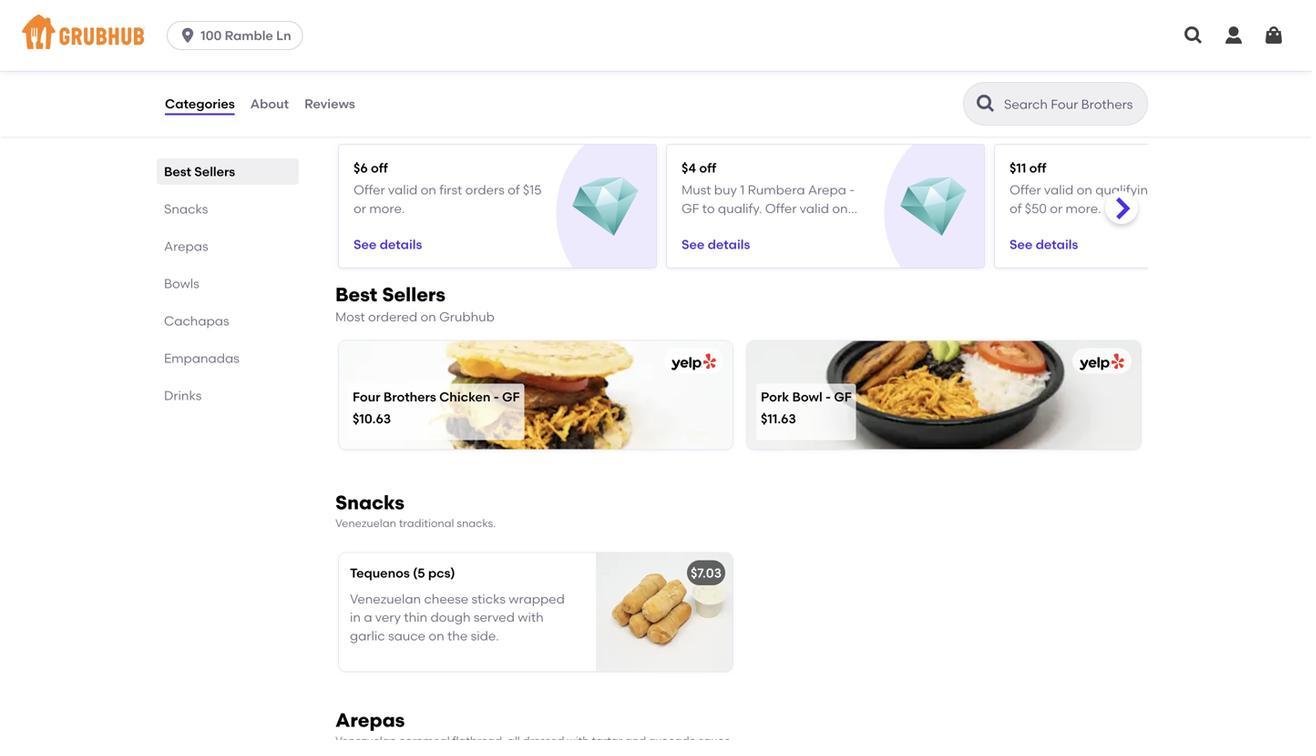 Task type: vqa. For each thing, say whether or not it's contained in the screenshot.
See details
yes



Task type: describe. For each thing, give the bounding box(es) containing it.
chicken
[[439, 390, 491, 405]]

see inside $4 off must buy 1 rumbera arepa - gf to qualify. offer valid on qualifying orders of $11 or more. see details
[[682, 237, 705, 252]]

gf inside four brothers chicken - gf $10.63
[[502, 390, 520, 405]]

1
[[740, 182, 745, 198]]

first
[[439, 182, 462, 198]]

about button
[[249, 71, 290, 137]]

offer for $6
[[354, 182, 385, 198]]

see details button for $6 off offer valid on first orders of $15 or more.
[[354, 228, 422, 261]]

tequenos
[[350, 566, 410, 582]]

with
[[518, 610, 544, 626]]

orders for qualifying
[[1159, 182, 1199, 198]]

more. for qualifying
[[1066, 201, 1101, 216]]

30–45 min option group
[[164, 0, 477, 38]]

pork bowl - gf $11.63
[[761, 390, 852, 427]]

details for $6 off offer valid on first orders of $15 or more.
[[380, 237, 422, 252]]

30–45 min
[[214, 16, 268, 29]]

about
[[250, 96, 289, 111]]

yelp image for four brothers chicken - gf
[[668, 354, 716, 371]]

100
[[201, 28, 222, 43]]

off for $4 off
[[699, 160, 716, 176]]

- inside four brothers chicken - gf $10.63
[[494, 390, 499, 405]]

valid inside $4 off must buy 1 rumbera arepa - gf to qualify. offer valid on qualifying orders of $11 or more. see details
[[800, 201, 829, 216]]

$11 inside $4 off must buy 1 rumbera arepa - gf to qualify. offer valid on qualifying orders of $11 or more. see details
[[803, 219, 819, 235]]

of for $50
[[1010, 201, 1022, 216]]

off for $11 off
[[1029, 160, 1046, 176]]

orders for first
[[465, 182, 505, 198]]

best sellers most ordered on grubhub
[[335, 283, 495, 325]]

bowl
[[792, 390, 823, 405]]

categories button
[[164, 71, 236, 137]]

see details button for $4 off must buy 1 rumbera arepa - gf to qualify. offer valid on qualifying orders of $11 or more. see details
[[682, 228, 750, 261]]

thin
[[404, 610, 427, 626]]

sellers for best sellers most ordered on grubhub
[[382, 283, 446, 307]]

$50
[[1025, 201, 1047, 216]]

more. inside $4 off must buy 1 rumbera arepa - gf to qualify. offer valid on qualifying orders of $11 or more. see details
[[838, 219, 873, 235]]

wrapped
[[509, 592, 565, 607]]

valid for $6 off
[[388, 182, 418, 198]]

snacks for snacks
[[164, 201, 208, 217]]

details for $11 off offer valid on qualifying orders of $50 or more.
[[1036, 237, 1078, 252]]

valid for $11 off
[[1044, 182, 1074, 198]]

four brothers chicken - gf $10.63
[[353, 390, 520, 427]]

or for $11 off
[[1050, 201, 1063, 216]]

$11 off offer valid on qualifying orders of $50 or more.
[[1010, 160, 1199, 216]]

off for $6 off
[[371, 160, 388, 176]]

traditional
[[399, 517, 454, 530]]

snacks for snacks venezuelan traditional snacks.
[[335, 491, 405, 515]]

promo image for offer valid on first orders of $15 or more.
[[572, 174, 639, 241]]

grubhub
[[439, 309, 495, 325]]

buy
[[714, 182, 737, 198]]

ramble
[[225, 28, 273, 43]]

most
[[335, 309, 365, 325]]

30–45
[[214, 16, 246, 29]]

$4 off must buy 1 rumbera arepa - gf to qualify. offer valid on qualifying orders of $11 or more. see details
[[682, 160, 873, 252]]

see for offer valid on first orders of $15 or more.
[[354, 237, 377, 252]]

bowls
[[164, 276, 199, 292]]

$11 inside $11 off offer valid on qualifying orders of $50 or more.
[[1010, 160, 1026, 176]]

orders inside $4 off must buy 1 rumbera arepa - gf to qualify. offer valid on qualifying orders of $11 or more. see details
[[746, 219, 785, 235]]

very
[[375, 610, 401, 626]]

promo image for must buy 1 rumbera arepa - gf to qualify. offer valid on qualifying orders of $11 or more.
[[901, 174, 967, 241]]

yelp image for pork bowl - gf
[[1076, 354, 1124, 371]]

to
[[702, 201, 715, 216]]

cachapas
[[164, 313, 229, 329]]

see for offer valid on qualifying orders of $50 or more.
[[1010, 237, 1033, 252]]

$4
[[682, 160, 696, 176]]

categories
[[165, 96, 235, 111]]

on for $11
[[1077, 182, 1092, 198]]

tequenos (5 pcs) image
[[596, 554, 733, 672]]

pork
[[761, 390, 789, 405]]

ln
[[276, 28, 291, 43]]

empanadas
[[164, 351, 239, 366]]

garlic
[[350, 629, 385, 644]]

or inside $4 off must buy 1 rumbera arepa - gf to qualify. offer valid on qualifying orders of $11 or more. see details
[[822, 219, 835, 235]]

more. for first
[[369, 201, 405, 216]]

- inside pork bowl - gf $11.63
[[826, 390, 831, 405]]

sticks
[[472, 592, 506, 607]]

see details for $6 off offer valid on first orders of $15 or more.
[[354, 237, 422, 252]]

rumbera
[[748, 182, 805, 198]]

main navigation navigation
[[0, 0, 1312, 71]]



Task type: locate. For each thing, give the bounding box(es) containing it.
four
[[353, 390, 380, 405]]

3 off from the left
[[1029, 160, 1046, 176]]

best inside "best sellers most ordered on grubhub"
[[335, 283, 377, 307]]

2 horizontal spatial orders
[[1159, 182, 1199, 198]]

0 vertical spatial best
[[164, 164, 191, 180]]

orders inside the $6 off offer valid on first orders of $15 or more.
[[465, 182, 505, 198]]

0 horizontal spatial promo image
[[572, 174, 639, 241]]

sauce
[[388, 629, 426, 644]]

details inside $4 off must buy 1 rumbera arepa - gf to qualify. offer valid on qualifying orders of $11 or more. see details
[[708, 237, 750, 252]]

qualifying
[[1095, 182, 1156, 198], [682, 219, 743, 235]]

orders inside $11 off offer valid on qualifying orders of $50 or more.
[[1159, 182, 1199, 198]]

gf inside $4 off must buy 1 rumbera arepa - gf to qualify. offer valid on qualifying orders of $11 or more. see details
[[682, 201, 699, 216]]

snacks.
[[457, 517, 496, 530]]

dough
[[431, 610, 471, 626]]

more. inside the $6 off offer valid on first orders of $15 or more.
[[369, 201, 405, 216]]

offer down $6
[[354, 182, 385, 198]]

see details up "best sellers most ordered on grubhub"
[[354, 237, 422, 252]]

offer for $11
[[1010, 182, 1041, 198]]

details
[[380, 237, 422, 252], [708, 237, 750, 252], [1036, 237, 1078, 252]]

qualifying inside $11 off offer valid on qualifying orders of $50 or more.
[[1095, 182, 1156, 198]]

0 horizontal spatial of
[[508, 182, 520, 198]]

$11 down the arepa
[[803, 219, 819, 235]]

sellers
[[194, 164, 235, 180], [382, 283, 446, 307]]

0 horizontal spatial see details
[[354, 237, 422, 252]]

details down $50
[[1036, 237, 1078, 252]]

1 horizontal spatial see details button
[[682, 228, 750, 261]]

of inside $11 off offer valid on qualifying orders of $50 or more.
[[1010, 201, 1022, 216]]

see
[[354, 237, 377, 252], [682, 237, 705, 252], [1010, 237, 1033, 252]]

or for $6 off
[[354, 201, 366, 216]]

1 see from the left
[[354, 237, 377, 252]]

0 horizontal spatial sellers
[[194, 164, 235, 180]]

2 yelp image from the left
[[1076, 354, 1124, 371]]

reviews
[[304, 96, 355, 111]]

0 vertical spatial of
[[508, 182, 520, 198]]

brothers
[[384, 390, 436, 405]]

off
[[371, 160, 388, 176], [699, 160, 716, 176], [1029, 160, 1046, 176]]

more.
[[369, 201, 405, 216], [1066, 201, 1101, 216], [838, 219, 873, 235]]

gf left to
[[682, 201, 699, 216]]

offer down rumbera
[[765, 201, 797, 216]]

gf right the chicken
[[502, 390, 520, 405]]

snacks down best sellers
[[164, 201, 208, 217]]

on left the
[[429, 629, 444, 644]]

0 horizontal spatial details
[[380, 237, 422, 252]]

0 horizontal spatial valid
[[388, 182, 418, 198]]

$11 up $50
[[1010, 160, 1026, 176]]

1 see details from the left
[[354, 237, 422, 252]]

offer inside the $6 off offer valid on first orders of $15 or more.
[[354, 182, 385, 198]]

1 vertical spatial snacks
[[335, 491, 405, 515]]

2 details from the left
[[708, 237, 750, 252]]

served
[[474, 610, 515, 626]]

- right bowl
[[826, 390, 831, 405]]

see up most
[[354, 237, 377, 252]]

1 horizontal spatial details
[[708, 237, 750, 252]]

or inside $11 off offer valid on qualifying orders of $50 or more.
[[1050, 201, 1063, 216]]

on inside "best sellers most ordered on grubhub"
[[421, 309, 436, 325]]

sellers down categories button
[[194, 164, 235, 180]]

valid up $50
[[1044, 182, 1074, 198]]

pcs)
[[428, 566, 455, 582]]

on down search four brothers search field
[[1077, 182, 1092, 198]]

0 horizontal spatial see details button
[[354, 228, 422, 261]]

1 horizontal spatial more.
[[838, 219, 873, 235]]

2 horizontal spatial details
[[1036, 237, 1078, 252]]

best up most
[[335, 283, 377, 307]]

1 horizontal spatial promo image
[[901, 174, 967, 241]]

or down $6
[[354, 201, 366, 216]]

1 horizontal spatial qualifying
[[1095, 182, 1156, 198]]

2 vertical spatial of
[[788, 219, 800, 235]]

2 see details button from the left
[[682, 228, 750, 261]]

gf right bowl
[[834, 390, 852, 405]]

1 horizontal spatial orders
[[746, 219, 785, 235]]

0 horizontal spatial arepas
[[164, 239, 208, 254]]

1 horizontal spatial see details
[[1010, 237, 1078, 252]]

see details button for $11 off offer valid on qualifying orders of $50 or more.
[[1010, 228, 1078, 261]]

qualify.
[[718, 201, 762, 216]]

snacks up traditional
[[335, 491, 405, 515]]

of
[[508, 182, 520, 198], [1010, 201, 1022, 216], [788, 219, 800, 235]]

$10.63
[[353, 411, 391, 427]]

1 yelp image from the left
[[668, 354, 716, 371]]

off inside the $6 off offer valid on first orders of $15 or more.
[[371, 160, 388, 176]]

on for $6
[[421, 182, 436, 198]]

2 horizontal spatial off
[[1029, 160, 1046, 176]]

0 horizontal spatial off
[[371, 160, 388, 176]]

qualifying inside $4 off must buy 1 rumbera arepa - gf to qualify. offer valid on qualifying orders of $11 or more. see details
[[682, 219, 743, 235]]

1 vertical spatial $11
[[803, 219, 819, 235]]

0 horizontal spatial orders
[[465, 182, 505, 198]]

off up $50
[[1029, 160, 1046, 176]]

off inside $11 off offer valid on qualifying orders of $50 or more.
[[1029, 160, 1046, 176]]

1 horizontal spatial gf
[[682, 201, 699, 216]]

1 promo image from the left
[[572, 174, 639, 241]]

best for best sellers most ordered on grubhub
[[335, 283, 377, 307]]

see details button down to
[[682, 228, 750, 261]]

0 horizontal spatial yelp image
[[668, 354, 716, 371]]

see down $50
[[1010, 237, 1033, 252]]

on right ordered on the left
[[421, 309, 436, 325]]

2 horizontal spatial -
[[849, 182, 855, 198]]

valid inside $11 off offer valid on qualifying orders of $50 or more.
[[1044, 182, 1074, 198]]

cheese
[[424, 592, 469, 607]]

side.
[[471, 629, 499, 644]]

on down the arepa
[[832, 201, 848, 216]]

of for $15
[[508, 182, 520, 198]]

on inside 'venezuelan cheese sticks wrapped in a very thin dough served with garlic sauce on the side.'
[[429, 629, 444, 644]]

0 horizontal spatial see
[[354, 237, 377, 252]]

venezuelan up very
[[350, 592, 421, 607]]

2 see from the left
[[682, 237, 705, 252]]

$11.63
[[761, 411, 796, 427]]

1 horizontal spatial -
[[826, 390, 831, 405]]

1 details from the left
[[380, 237, 422, 252]]

or inside the $6 off offer valid on first orders of $15 or more.
[[354, 201, 366, 216]]

3 see from the left
[[1010, 237, 1033, 252]]

$11
[[1010, 160, 1026, 176], [803, 219, 819, 235]]

1 horizontal spatial offer
[[765, 201, 797, 216]]

2 horizontal spatial more.
[[1066, 201, 1101, 216]]

promo image
[[572, 174, 639, 241], [901, 174, 967, 241]]

ordered
[[368, 309, 417, 325]]

gf
[[682, 201, 699, 216], [502, 390, 520, 405], [834, 390, 852, 405]]

on
[[421, 182, 436, 198], [1077, 182, 1092, 198], [832, 201, 848, 216], [421, 309, 436, 325], [429, 629, 444, 644]]

or down the arepa
[[822, 219, 835, 235]]

1 horizontal spatial svg image
[[1183, 25, 1205, 46]]

0 horizontal spatial more.
[[369, 201, 405, 216]]

gf inside pork bowl - gf $11.63
[[834, 390, 852, 405]]

search icon image
[[975, 93, 997, 115]]

must
[[682, 182, 711, 198]]

1 see details button from the left
[[354, 228, 422, 261]]

2 horizontal spatial gf
[[834, 390, 852, 405]]

1 horizontal spatial best
[[335, 283, 377, 307]]

see details for $11 off offer valid on qualifying orders of $50 or more.
[[1010, 237, 1078, 252]]

1 horizontal spatial svg image
[[1263, 25, 1285, 46]]

0 horizontal spatial offer
[[354, 182, 385, 198]]

orders
[[465, 182, 505, 198], [1159, 182, 1199, 198], [746, 219, 785, 235]]

3 details from the left
[[1036, 237, 1078, 252]]

2 promo image from the left
[[901, 174, 967, 241]]

0 vertical spatial sellers
[[194, 164, 235, 180]]

1 horizontal spatial or
[[822, 219, 835, 235]]

best
[[164, 164, 191, 180], [335, 283, 377, 307]]

0 horizontal spatial qualifying
[[682, 219, 743, 235]]

svg image
[[1223, 25, 1245, 46], [1263, 25, 1285, 46]]

best down categories button
[[164, 164, 191, 180]]

of left $50
[[1010, 201, 1022, 216]]

Search Four Brothers search field
[[1002, 96, 1142, 113]]

valid
[[388, 182, 418, 198], [1044, 182, 1074, 198], [800, 201, 829, 216]]

0 horizontal spatial svg image
[[1223, 25, 1245, 46]]

2 horizontal spatial valid
[[1044, 182, 1074, 198]]

1 horizontal spatial sellers
[[382, 283, 446, 307]]

off right $4 on the right top of page
[[699, 160, 716, 176]]

on left first on the left top of page
[[421, 182, 436, 198]]

tequenos (5 pcs)
[[350, 566, 455, 582]]

of down rumbera
[[788, 219, 800, 235]]

1 vertical spatial venezuelan
[[350, 592, 421, 607]]

or right $50
[[1050, 201, 1063, 216]]

2 horizontal spatial of
[[1010, 201, 1022, 216]]

0 vertical spatial venezuelan
[[335, 517, 396, 530]]

arepa
[[808, 182, 846, 198]]

0 vertical spatial snacks
[[164, 201, 208, 217]]

see details button down $50
[[1010, 228, 1078, 261]]

1 vertical spatial of
[[1010, 201, 1022, 216]]

reviews button
[[304, 71, 356, 137]]

1 vertical spatial qualifying
[[682, 219, 743, 235]]

sellers for best sellers
[[194, 164, 235, 180]]

2 horizontal spatial or
[[1050, 201, 1063, 216]]

2 horizontal spatial offer
[[1010, 182, 1041, 198]]

1 horizontal spatial valid
[[800, 201, 829, 216]]

arepas up the bowls
[[164, 239, 208, 254]]

sellers inside "best sellers most ordered on grubhub"
[[382, 283, 446, 307]]

venezuelan cheese sticks wrapped in a very thin dough served with garlic sauce on the side.
[[350, 592, 565, 644]]

on inside $4 off must buy 1 rumbera arepa - gf to qualify. offer valid on qualifying orders of $11 or more. see details
[[832, 201, 848, 216]]

snacks venezuelan traditional snacks.
[[335, 491, 496, 530]]

1 horizontal spatial see
[[682, 237, 705, 252]]

on inside the $6 off offer valid on first orders of $15 or more.
[[421, 182, 436, 198]]

2 svg image from the left
[[1263, 25, 1285, 46]]

0 horizontal spatial snacks
[[164, 201, 208, 217]]

of inside $4 off must buy 1 rumbera arepa - gf to qualify. offer valid on qualifying orders of $11 or more. see details
[[788, 219, 800, 235]]

svg image
[[1183, 25, 1205, 46], [179, 26, 197, 45]]

100 ramble ln
[[201, 28, 291, 43]]

in
[[350, 610, 361, 626]]

offer up $50
[[1010, 182, 1041, 198]]

see details button
[[354, 228, 422, 261], [682, 228, 750, 261], [1010, 228, 1078, 261]]

svg image inside 100 ramble ln button
[[179, 26, 197, 45]]

$6 off offer valid on first orders of $15 or more.
[[354, 160, 542, 216]]

2 horizontal spatial see
[[1010, 237, 1033, 252]]

1 svg image from the left
[[1223, 25, 1245, 46]]

see down to
[[682, 237, 705, 252]]

or
[[354, 201, 366, 216], [1050, 201, 1063, 216], [822, 219, 835, 235]]

0 vertical spatial $11
[[1010, 160, 1026, 176]]

- right the arepa
[[849, 182, 855, 198]]

a
[[364, 610, 372, 626]]

0 vertical spatial arepas
[[164, 239, 208, 254]]

off inside $4 off must buy 1 rumbera arepa - gf to qualify. offer valid on qualifying orders of $11 or more. see details
[[699, 160, 716, 176]]

$6
[[354, 160, 368, 176]]

best sellers
[[164, 164, 235, 180]]

(5
[[413, 566, 425, 582]]

1 horizontal spatial snacks
[[335, 491, 405, 515]]

see details
[[354, 237, 422, 252], [1010, 237, 1078, 252]]

1 horizontal spatial $11
[[1010, 160, 1026, 176]]

- right the chicken
[[494, 390, 499, 405]]

1 vertical spatial sellers
[[382, 283, 446, 307]]

1 horizontal spatial of
[[788, 219, 800, 235]]

venezuelan inside the snacks venezuelan traditional snacks.
[[335, 517, 396, 530]]

0 horizontal spatial gf
[[502, 390, 520, 405]]

on for best
[[421, 309, 436, 325]]

more. inside $11 off offer valid on qualifying orders of $50 or more.
[[1066, 201, 1101, 216]]

1 horizontal spatial off
[[699, 160, 716, 176]]

see details button up "best sellers most ordered on grubhub"
[[354, 228, 422, 261]]

see details down $50
[[1010, 237, 1078, 252]]

$7.03
[[691, 566, 722, 582]]

drinks
[[164, 388, 202, 404]]

sellers up ordered on the left
[[382, 283, 446, 307]]

of left $15
[[508, 182, 520, 198]]

valid inside the $6 off offer valid on first orders of $15 or more.
[[388, 182, 418, 198]]

1 vertical spatial arepas
[[335, 710, 405, 733]]

0 horizontal spatial $11
[[803, 219, 819, 235]]

3 see details button from the left
[[1010, 228, 1078, 261]]

0 horizontal spatial best
[[164, 164, 191, 180]]

offer inside $4 off must buy 1 rumbera arepa - gf to qualify. offer valid on qualifying orders of $11 or more. see details
[[765, 201, 797, 216]]

offer inside $11 off offer valid on qualifying orders of $50 or more.
[[1010, 182, 1041, 198]]

venezuelan
[[335, 517, 396, 530], [350, 592, 421, 607]]

on inside $11 off offer valid on qualifying orders of $50 or more.
[[1077, 182, 1092, 198]]

2 horizontal spatial see details button
[[1010, 228, 1078, 261]]

100 ramble ln button
[[167, 21, 310, 50]]

snacks inside the snacks venezuelan traditional snacks.
[[335, 491, 405, 515]]

1 horizontal spatial arepas
[[335, 710, 405, 733]]

2 off from the left
[[699, 160, 716, 176]]

valid down the arepa
[[800, 201, 829, 216]]

1 horizontal spatial yelp image
[[1076, 354, 1124, 371]]

offer
[[354, 182, 385, 198], [1010, 182, 1041, 198], [765, 201, 797, 216]]

1 off from the left
[[371, 160, 388, 176]]

0 horizontal spatial or
[[354, 201, 366, 216]]

the
[[447, 629, 468, 644]]

valid left first on the left top of page
[[388, 182, 418, 198]]

$15
[[523, 182, 542, 198]]

yelp image
[[668, 354, 716, 371], [1076, 354, 1124, 371]]

details up "best sellers most ordered on grubhub"
[[380, 237, 422, 252]]

-
[[849, 182, 855, 198], [494, 390, 499, 405], [826, 390, 831, 405]]

2 see details from the left
[[1010, 237, 1078, 252]]

off right $6
[[371, 160, 388, 176]]

0 horizontal spatial -
[[494, 390, 499, 405]]

0 horizontal spatial svg image
[[179, 26, 197, 45]]

venezuelan up tequenos
[[335, 517, 396, 530]]

- inside $4 off must buy 1 rumbera arepa - gf to qualify. offer valid on qualifying orders of $11 or more. see details
[[849, 182, 855, 198]]

min
[[248, 16, 268, 29]]

best for best sellers
[[164, 164, 191, 180]]

of inside the $6 off offer valid on first orders of $15 or more.
[[508, 182, 520, 198]]

arepas down garlic
[[335, 710, 405, 733]]

arepas
[[164, 239, 208, 254], [335, 710, 405, 733]]

venezuelan inside 'venezuelan cheese sticks wrapped in a very thin dough served with garlic sauce on the side.'
[[350, 592, 421, 607]]

1 vertical spatial best
[[335, 283, 377, 307]]

details down qualify.
[[708, 237, 750, 252]]

0 vertical spatial qualifying
[[1095, 182, 1156, 198]]

snacks
[[164, 201, 208, 217], [335, 491, 405, 515]]



